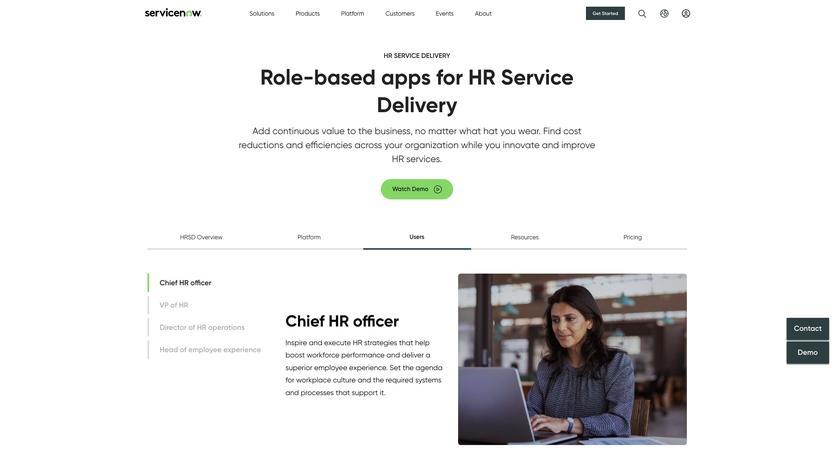 Task type: vqa. For each thing, say whether or not it's contained in the screenshot.
'Get Started' Link
yes



Task type: locate. For each thing, give the bounding box(es) containing it.
the right to
[[358, 125, 373, 137]]

2 horizontal spatial the
[[403, 363, 414, 372]]

0 horizontal spatial the
[[358, 125, 373, 137]]

wear.
[[518, 125, 541, 137]]

platform button
[[341, 9, 364, 18]]

service
[[394, 52, 420, 60]]

inspire and execute hr strategies that help boost workforce performance and deliver a superior employee experience. set the agenda for workplace culture and the required systems and processes that support it.
[[286, 338, 443, 397]]

boost
[[286, 351, 305, 360]]

0 vertical spatial you
[[501, 125, 516, 137]]

0 horizontal spatial for
[[286, 376, 295, 385]]

business,
[[375, 125, 413, 137]]

the right set at bottom
[[403, 363, 414, 372]]

1 vertical spatial for
[[286, 376, 295, 385]]

0 vertical spatial the
[[358, 125, 373, 137]]

1 horizontal spatial the
[[373, 376, 384, 385]]

for down delivery
[[436, 64, 463, 90]]

hr
[[384, 52, 393, 60], [469, 64, 496, 90], [392, 153, 404, 165], [329, 311, 349, 331], [353, 338, 363, 347]]

for down superior
[[286, 376, 295, 385]]

you
[[501, 125, 516, 137], [485, 139, 501, 151]]

services.
[[407, 153, 442, 165]]

that up deliver
[[399, 338, 414, 347]]

matter
[[429, 125, 457, 137]]

0 vertical spatial for
[[436, 64, 463, 90]]

that
[[399, 338, 414, 347], [336, 388, 350, 397]]

role-based apps for hr service delivery
[[260, 64, 574, 118]]

hat
[[484, 125, 498, 137]]

solutions
[[250, 10, 275, 17]]

add continuous value to the business, no matter what hat you wear. find cost reductions and efficiencies across your organization while you innovate and improve hr services.
[[239, 125, 596, 165]]

strategies
[[364, 338, 397, 347]]

solutions button
[[250, 9, 275, 18]]

2 vertical spatial the
[[373, 376, 384, 385]]

1 vertical spatial that
[[336, 388, 350, 397]]

your
[[385, 139, 403, 151]]

culture
[[333, 376, 356, 385]]

hr inside inspire and execute hr strategies that help boost workforce performance and deliver a superior employee experience. set the agenda for workplace culture and the required systems and processes that support it.
[[353, 338, 363, 347]]

you down hat
[[485, 139, 501, 151]]

0 horizontal spatial that
[[336, 388, 350, 397]]

chief hr officer
[[286, 311, 399, 331]]

the up it.
[[373, 376, 384, 385]]

workplace
[[296, 376, 331, 385]]

about
[[475, 10, 492, 17]]

and up workforce
[[309, 338, 323, 347]]

get started link
[[586, 7, 625, 20]]

continuous
[[273, 125, 320, 137]]

hr service delivery
[[384, 52, 451, 60]]

cost
[[564, 125, 582, 137]]

hr inside role-based apps for hr service delivery
[[469, 64, 496, 90]]

products button
[[296, 9, 320, 18]]

processes
[[301, 388, 334, 397]]

service
[[501, 64, 574, 90]]

you right hat
[[501, 125, 516, 137]]

apps
[[381, 64, 431, 90]]

experience.
[[349, 363, 388, 372]]

1 horizontal spatial for
[[436, 64, 463, 90]]

agenda
[[416, 363, 443, 372]]

that down culture
[[336, 388, 350, 397]]

and up support on the left bottom
[[358, 376, 371, 385]]

hr inside add continuous value to the business, no matter what hat you wear. find cost reductions and efficiencies across your organization while you innovate and improve hr services.
[[392, 153, 404, 165]]

role-
[[260, 64, 314, 90]]

systems
[[416, 376, 442, 385]]

contact link
[[787, 318, 830, 340]]

and
[[286, 139, 303, 151], [542, 139, 559, 151], [309, 338, 323, 347], [387, 351, 400, 360], [358, 376, 371, 385], [286, 388, 299, 397]]

0 vertical spatial that
[[399, 338, 414, 347]]

chief
[[286, 311, 325, 331]]

the
[[358, 125, 373, 137], [403, 363, 414, 372], [373, 376, 384, 385]]

innovate
[[503, 139, 540, 151]]

started
[[602, 10, 619, 16]]

execute
[[324, 338, 351, 347]]

workforce
[[307, 351, 340, 360]]

across
[[355, 139, 382, 151]]

find
[[544, 125, 561, 137]]

for
[[436, 64, 463, 90], [286, 376, 295, 385]]



Task type: describe. For each thing, give the bounding box(es) containing it.
customers button
[[386, 9, 415, 18]]

1 horizontal spatial that
[[399, 338, 414, 347]]

help
[[415, 338, 430, 347]]

required
[[386, 376, 414, 385]]

based
[[314, 64, 376, 90]]

it.
[[380, 388, 386, 397]]

go to servicenow account image
[[682, 9, 691, 17]]

and up set at bottom
[[387, 351, 400, 360]]

officer
[[353, 311, 399, 331]]

demo
[[798, 348, 819, 357]]

improve
[[562, 139, 596, 151]]

platform
[[341, 10, 364, 17]]

get started
[[593, 10, 619, 16]]

contact
[[795, 324, 822, 333]]

1 vertical spatial the
[[403, 363, 414, 372]]

efficiencies
[[306, 139, 353, 151]]

about button
[[475, 9, 492, 18]]

and down find
[[542, 139, 559, 151]]

customers
[[386, 10, 415, 17]]

add
[[253, 125, 270, 137]]

set
[[390, 363, 401, 372]]

demo link
[[787, 342, 830, 364]]

the inside add continuous value to the business, no matter what hat you wear. find cost reductions and efficiencies across your organization while you innovate and improve hr services.
[[358, 125, 373, 137]]

delivery
[[377, 92, 458, 118]]

no
[[415, 125, 426, 137]]

what
[[460, 125, 481, 137]]

superior
[[286, 363, 313, 372]]

for inside inspire and execute hr strategies that help boost workforce performance and deliver a superior employee experience. set the agenda for workplace culture and the required systems and processes that support it.
[[286, 376, 295, 385]]

while
[[461, 139, 483, 151]]

support
[[352, 388, 378, 397]]

delivery
[[422, 52, 451, 60]]

to
[[347, 125, 356, 137]]

inspire
[[286, 338, 307, 347]]

value
[[322, 125, 345, 137]]

for inside role-based apps for hr service delivery
[[436, 64, 463, 90]]

get
[[593, 10, 601, 16]]

and down "continuous"
[[286, 139, 303, 151]]

a
[[426, 351, 431, 360]]

performance
[[342, 351, 385, 360]]

deliver
[[402, 351, 424, 360]]

servicenow image
[[144, 8, 202, 16]]

events
[[436, 10, 454, 17]]

1 vertical spatial you
[[485, 139, 501, 151]]

employee
[[314, 363, 348, 372]]

products
[[296, 10, 320, 17]]

reductions
[[239, 139, 284, 151]]

organization
[[405, 139, 459, 151]]

events button
[[436, 9, 454, 18]]

and down workplace
[[286, 388, 299, 397]]



